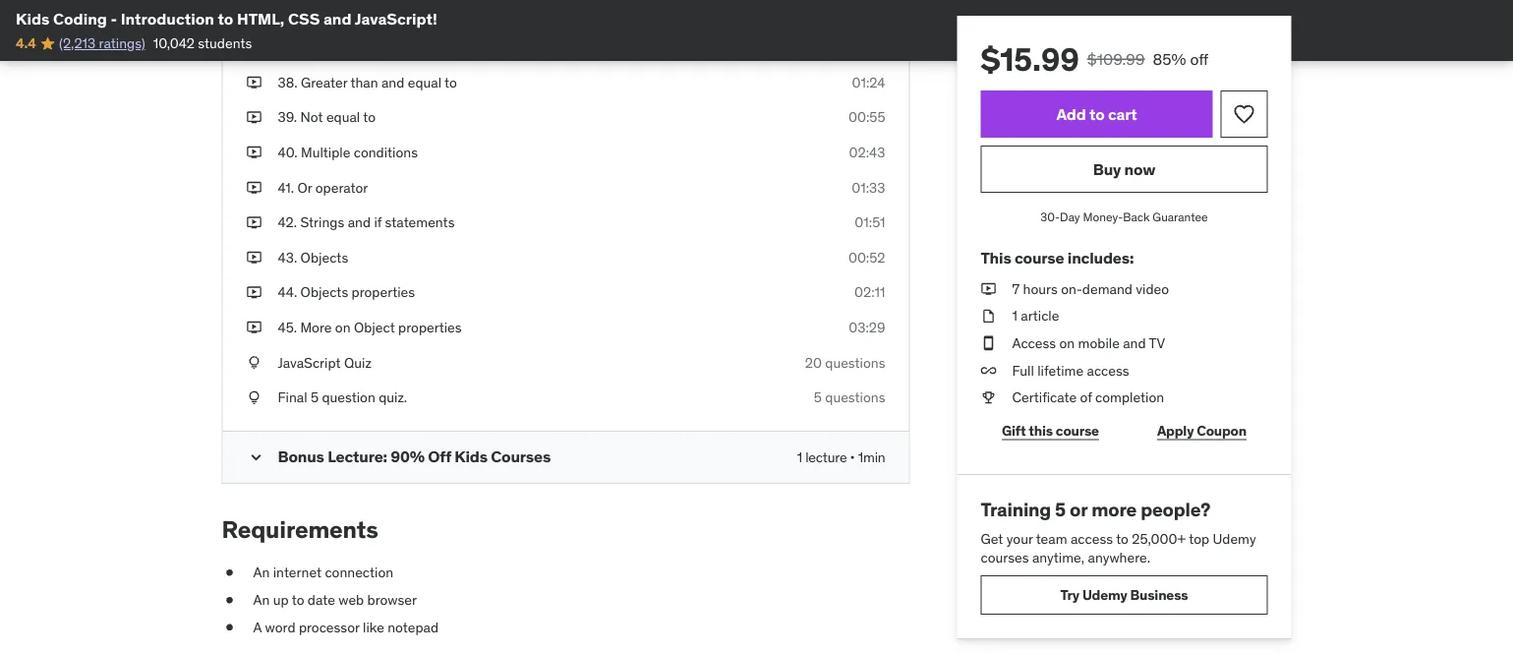Task type: locate. For each thing, give the bounding box(es) containing it.
1 for 1 lecture • 1min
[[798, 448, 803, 466]]

try
[[1061, 586, 1080, 604]]

xsmall image
[[246, 3, 262, 22], [246, 38, 262, 57], [246, 73, 262, 92], [246, 108, 262, 127], [246, 178, 262, 197], [246, 213, 262, 232], [246, 248, 262, 267], [246, 318, 262, 337], [981, 334, 997, 353], [246, 388, 262, 407], [222, 563, 238, 583], [222, 591, 238, 610]]

certificate
[[1013, 388, 1077, 406]]

0 horizontal spatial equal
[[326, 108, 360, 126]]

access
[[1088, 361, 1130, 379], [1071, 529, 1114, 547]]

training 5 or more people? get your team access to 25,000+ top udemy courses anytime, anywhere.
[[981, 498, 1257, 566]]

an left the internet
[[253, 564, 270, 582]]

1 vertical spatial equal
[[326, 108, 360, 126]]

add to cart
[[1057, 104, 1138, 124]]

0 vertical spatial objects
[[301, 248, 348, 266]]

1 vertical spatial 1
[[798, 448, 803, 466]]

0 vertical spatial questions
[[826, 353, 886, 371]]

objects
[[301, 248, 348, 266], [301, 283, 348, 301]]

add
[[1057, 104, 1087, 124]]

properties up the object
[[352, 283, 415, 301]]

lecture
[[806, 448, 847, 466]]

properties right the object
[[399, 318, 462, 336]]

lifetime
[[1038, 361, 1084, 379]]

0 horizontal spatial 1
[[798, 448, 803, 466]]

back
[[1124, 209, 1150, 224]]

0 horizontal spatial udemy
[[1083, 586, 1128, 604]]

an for an internet connection
[[253, 564, 270, 582]]

access down mobile
[[1088, 361, 1130, 379]]

wishlist image
[[1233, 102, 1257, 126]]

1 an from the top
[[253, 564, 270, 582]]

css
[[288, 8, 320, 29]]

people?
[[1141, 498, 1211, 521]]

2 an from the top
[[253, 591, 270, 609]]

39.
[[278, 108, 297, 126]]

javascript
[[278, 353, 341, 371]]

0 vertical spatial 1
[[1013, 307, 1018, 325]]

udemy inside training 5 or more people? get your team access to 25,000+ top udemy courses anytime, anywhere.
[[1213, 529, 1257, 547]]

if right strings
[[374, 213, 382, 231]]

0 vertical spatial udemy
[[1213, 529, 1257, 547]]

ratings)
[[99, 34, 145, 52]]

apply coupon
[[1158, 422, 1247, 439]]

5 inside training 5 or more people? get your team access to 25,000+ top udemy courses anytime, anywhere.
[[1056, 498, 1066, 521]]

team
[[1037, 529, 1068, 547]]

final
[[278, 388, 307, 406]]

1 article
[[1013, 307, 1060, 325]]

an
[[253, 564, 270, 582], [253, 591, 270, 609]]

to up anywhere.
[[1117, 529, 1129, 547]]

on up full lifetime access
[[1060, 334, 1075, 352]]

(2,213
[[59, 34, 96, 52]]

questions for 5 questions
[[826, 388, 886, 406]]

buy now button
[[981, 146, 1268, 193]]

1 horizontal spatial if
[[374, 213, 382, 231]]

or
[[1070, 498, 1088, 521]]

now
[[1125, 159, 1156, 179]]

if right else
[[331, 3, 338, 21]]

10,042 students
[[153, 34, 252, 52]]

5
[[311, 388, 319, 406], [814, 388, 822, 406], [1056, 498, 1066, 521]]

greater
[[301, 73, 348, 91]]

not
[[301, 108, 323, 126]]

get
[[981, 529, 1004, 547]]

10,042
[[153, 34, 195, 52]]

1 vertical spatial an
[[253, 591, 270, 609]]

course up hours
[[1015, 248, 1065, 268]]

xsmall image left the 36.
[[246, 3, 262, 22]]

objects down strings
[[301, 248, 348, 266]]

udemy
[[1213, 529, 1257, 547], [1083, 586, 1128, 604]]

xsmall image left certificate
[[981, 388, 997, 407]]

equal right the than
[[408, 73, 442, 91]]

0 vertical spatial equal
[[408, 73, 442, 91]]

1 vertical spatial questions
[[826, 388, 886, 406]]

udemy right top
[[1213, 529, 1257, 547]]

access down or on the bottom right of the page
[[1071, 529, 1114, 547]]

90%
[[391, 447, 425, 467]]

1 vertical spatial udemy
[[1083, 586, 1128, 604]]

to inside add to cart button
[[1090, 104, 1105, 124]]

85%
[[1153, 49, 1187, 69]]

1 left lecture
[[798, 448, 803, 466]]

course
[[1015, 248, 1065, 268], [1056, 422, 1100, 439]]

and
[[324, 8, 352, 29], [382, 73, 405, 91], [348, 213, 371, 231], [1124, 334, 1147, 352]]

to right the than
[[445, 73, 457, 91]]

xsmall image left 43.
[[246, 248, 262, 267]]

equal right not
[[326, 108, 360, 126]]

like
[[363, 618, 384, 636]]

xsmall image left the 44.
[[246, 283, 262, 302]]

multiple
[[301, 143, 351, 161]]

an left up
[[253, 591, 270, 609]]

1 vertical spatial statements
[[385, 213, 455, 231]]

an internet connection
[[253, 564, 394, 582]]

44.
[[278, 283, 297, 301]]

this
[[981, 248, 1012, 268]]

0 horizontal spatial on
[[335, 318, 351, 336]]

gift this course link
[[981, 411, 1121, 451]]

web
[[339, 591, 364, 609]]

xsmall image left 41.
[[246, 178, 262, 197]]

objects up more
[[301, 283, 348, 301]]

01:33
[[852, 178, 886, 196]]

kids
[[16, 8, 50, 29], [455, 447, 488, 467]]

questions up 5 questions
[[826, 353, 886, 371]]

5 right final
[[311, 388, 319, 406]]

if
[[331, 3, 338, 21], [374, 213, 382, 231]]

1 horizontal spatial 1
[[1013, 307, 1018, 325]]

1 horizontal spatial udemy
[[1213, 529, 1257, 547]]

to inside training 5 or more people? get your team access to 25,000+ top udemy courses anytime, anywhere.
[[1117, 529, 1129, 547]]

1
[[1013, 307, 1018, 325], [798, 448, 803, 466]]

udemy right the try
[[1083, 586, 1128, 604]]

0 vertical spatial if
[[331, 3, 338, 21]]

1 vertical spatial objects
[[301, 283, 348, 301]]

41. or operator
[[278, 178, 368, 196]]

5 left or on the bottom right of the page
[[1056, 498, 1066, 521]]

1 horizontal spatial equal
[[408, 73, 442, 91]]

$15.99 $109.99 85% off
[[981, 39, 1209, 79]]

and right the than
[[382, 73, 405, 91]]

more
[[301, 318, 332, 336]]

xsmall image left 38.
[[246, 73, 262, 92]]

1 objects from the top
[[301, 248, 348, 266]]

final 5 question quiz.
[[278, 388, 407, 406]]

question
[[322, 388, 376, 406]]

2 horizontal spatial 5
[[1056, 498, 1066, 521]]

internet
[[273, 564, 322, 582]]

1 vertical spatial kids
[[455, 447, 488, 467]]

questions for 20 questions
[[826, 353, 886, 371]]

00:55
[[849, 108, 886, 126]]

4.4
[[16, 34, 36, 52]]

0 horizontal spatial if
[[331, 3, 338, 21]]

0 horizontal spatial 5
[[311, 388, 319, 406]]

xsmall image left full
[[981, 361, 997, 380]]

1 vertical spatial access
[[1071, 529, 1114, 547]]

xsmall image
[[246, 143, 262, 162], [981, 279, 997, 299], [246, 283, 262, 302], [981, 307, 997, 326], [246, 353, 262, 372], [981, 361, 997, 380], [981, 388, 997, 407], [222, 618, 238, 637]]

try udemy business
[[1061, 586, 1189, 604]]

1 vertical spatial if
[[374, 213, 382, 231]]

statements
[[342, 3, 411, 21], [385, 213, 455, 231]]

statements right else
[[342, 3, 411, 21]]

training
[[981, 498, 1052, 521]]

small image
[[246, 448, 266, 467]]

2 questions from the top
[[826, 388, 886, 406]]

your
[[1007, 529, 1033, 547]]

kids right off
[[455, 447, 488, 467]]

strings
[[300, 213, 345, 231]]

$109.99
[[1088, 49, 1146, 69]]

xsmall image left a
[[222, 618, 238, 637]]

1 left article
[[1013, 307, 1018, 325]]

to
[[218, 8, 234, 29], [445, 73, 457, 91], [1090, 104, 1105, 124], [363, 108, 376, 126], [1117, 529, 1129, 547], [292, 591, 304, 609]]

1 vertical spatial properties
[[399, 318, 462, 336]]

statements down conditions
[[385, 213, 455, 231]]

xsmall image left the internet
[[222, 563, 238, 583]]

5 down 20
[[814, 388, 822, 406]]

0 vertical spatial an
[[253, 564, 270, 582]]

and right strings
[[348, 213, 371, 231]]

1 questions from the top
[[826, 353, 886, 371]]

and right css
[[324, 8, 352, 29]]

42.
[[278, 213, 297, 231]]

2 objects from the top
[[301, 283, 348, 301]]

on right more
[[335, 318, 351, 336]]

up
[[273, 591, 289, 609]]

off
[[1191, 49, 1209, 69]]

course down of
[[1056, 422, 1100, 439]]

questions down 20 questions
[[826, 388, 886, 406]]

36.
[[278, 3, 298, 21]]

0 vertical spatial statements
[[342, 3, 411, 21]]

03:29
[[849, 318, 886, 336]]

01:51
[[855, 213, 886, 231]]

to left cart
[[1090, 104, 1105, 124]]

date
[[308, 591, 335, 609]]

1 vertical spatial course
[[1056, 422, 1100, 439]]

to down 38. greater than and equal to
[[363, 108, 376, 126]]

access inside training 5 or more people? get your team access to 25,000+ top udemy courses anytime, anywhere.
[[1071, 529, 1114, 547]]

1min
[[858, 448, 886, 466]]

a
[[253, 618, 262, 636]]

kids up 4.4
[[16, 8, 50, 29]]

1 lecture • 1min
[[798, 448, 886, 466]]

0 vertical spatial kids
[[16, 8, 50, 29]]

xsmall image left '40.'
[[246, 143, 262, 162]]



Task type: vqa. For each thing, say whether or not it's contained in the screenshot.
Publishing on the bottom right
no



Task type: describe. For each thing, give the bounding box(es) containing it.
access
[[1013, 334, 1057, 352]]

hours
[[1024, 280, 1058, 298]]

0 horizontal spatial kids
[[16, 8, 50, 29]]

1 horizontal spatial on
[[1060, 334, 1075, 352]]

money-
[[1084, 209, 1124, 224]]

coding
[[53, 8, 107, 29]]

38. greater than and equal to
[[278, 73, 457, 91]]

access on mobile and tv
[[1013, 334, 1166, 352]]

42. strings and if statements
[[278, 213, 455, 231]]

30-day money-back guarantee
[[1041, 209, 1209, 224]]

40. multiple conditions
[[278, 143, 418, 161]]

video
[[1136, 280, 1170, 298]]

javascript quiz
[[278, 353, 372, 371]]

-
[[111, 8, 117, 29]]

43.
[[278, 248, 297, 266]]

full
[[1013, 361, 1035, 379]]

on-
[[1062, 280, 1083, 298]]

students
[[198, 34, 252, 52]]

buy
[[1094, 159, 1122, 179]]

1 horizontal spatial kids
[[455, 447, 488, 467]]

02:43
[[850, 143, 886, 161]]

completion
[[1096, 388, 1165, 406]]

quiz.
[[379, 388, 407, 406]]

•
[[850, 448, 855, 466]]

an up to date web browser
[[253, 591, 417, 609]]

to right up
[[292, 591, 304, 609]]

word
[[265, 618, 296, 636]]

quiz
[[344, 353, 372, 371]]

gift
[[1002, 422, 1026, 439]]

xsmall image left javascript
[[246, 353, 262, 372]]

anywhere.
[[1088, 549, 1151, 566]]

43. objects
[[278, 248, 348, 266]]

connection
[[325, 564, 394, 582]]

or
[[298, 178, 312, 196]]

xsmall image left 45. on the left of the page
[[246, 318, 262, 337]]

xsmall image left 7
[[981, 279, 997, 299]]

5 questions
[[814, 388, 886, 406]]

an for an up to date web browser
[[253, 591, 270, 609]]

01:24
[[852, 73, 886, 91]]

0 vertical spatial course
[[1015, 248, 1065, 268]]

off
[[428, 447, 451, 467]]

00:52
[[849, 248, 886, 266]]

buy now
[[1094, 159, 1156, 179]]

add to cart button
[[981, 91, 1213, 138]]

try udemy business link
[[981, 575, 1268, 615]]

requirements
[[222, 514, 378, 544]]

html,
[[237, 8, 285, 29]]

0 vertical spatial properties
[[352, 283, 415, 301]]

xsmall image left 'access'
[[981, 334, 997, 353]]

kids coding - introduction to html, css and javascript!
[[16, 8, 438, 29]]

mobile
[[1079, 334, 1120, 352]]

gift this course
[[1002, 422, 1100, 439]]

xsmall image left 1 article
[[981, 307, 997, 326]]

02:11
[[855, 283, 886, 301]]

this
[[1029, 422, 1054, 439]]

20
[[805, 353, 822, 371]]

cart
[[1109, 104, 1138, 124]]

article
[[1021, 307, 1060, 325]]

guarantee
[[1153, 209, 1209, 224]]

apply
[[1158, 422, 1195, 439]]

5 for training
[[1056, 498, 1066, 521]]

courses
[[981, 549, 1030, 566]]

tv
[[1149, 334, 1166, 352]]

bonus
[[278, 447, 324, 467]]

than
[[351, 73, 378, 91]]

introduction
[[121, 8, 214, 29]]

30-
[[1041, 209, 1061, 224]]

xsmall image left 39.
[[246, 108, 262, 127]]

45.
[[278, 318, 297, 336]]

$15.99
[[981, 39, 1080, 79]]

to up students
[[218, 8, 234, 29]]

anytime,
[[1033, 549, 1085, 566]]

objects for 43.
[[301, 248, 348, 266]]

(2,213 ratings)
[[59, 34, 145, 52]]

1 horizontal spatial 5
[[814, 388, 822, 406]]

7
[[1013, 280, 1020, 298]]

xsmall image left final
[[246, 388, 262, 407]]

38.
[[278, 73, 298, 91]]

xsmall image down html,
[[246, 38, 262, 57]]

5 for final
[[311, 388, 319, 406]]

25,000+
[[1133, 529, 1187, 547]]

and left tv
[[1124, 334, 1147, 352]]

1 for 1 article
[[1013, 307, 1018, 325]]

demand
[[1083, 280, 1133, 298]]

courses
[[491, 447, 551, 467]]

objects for 44.
[[301, 283, 348, 301]]

full lifetime access
[[1013, 361, 1130, 379]]

conditions
[[354, 143, 418, 161]]

top
[[1190, 529, 1210, 547]]

20 questions
[[805, 353, 886, 371]]

a word processor like notepad
[[253, 618, 439, 636]]

xsmall image left '42.'
[[246, 213, 262, 232]]

more
[[1092, 498, 1137, 521]]

41.
[[278, 178, 294, 196]]

business
[[1131, 586, 1189, 604]]

xsmall image left up
[[222, 591, 238, 610]]

operator
[[316, 178, 368, 196]]

day
[[1061, 209, 1081, 224]]

0 vertical spatial access
[[1088, 361, 1130, 379]]



